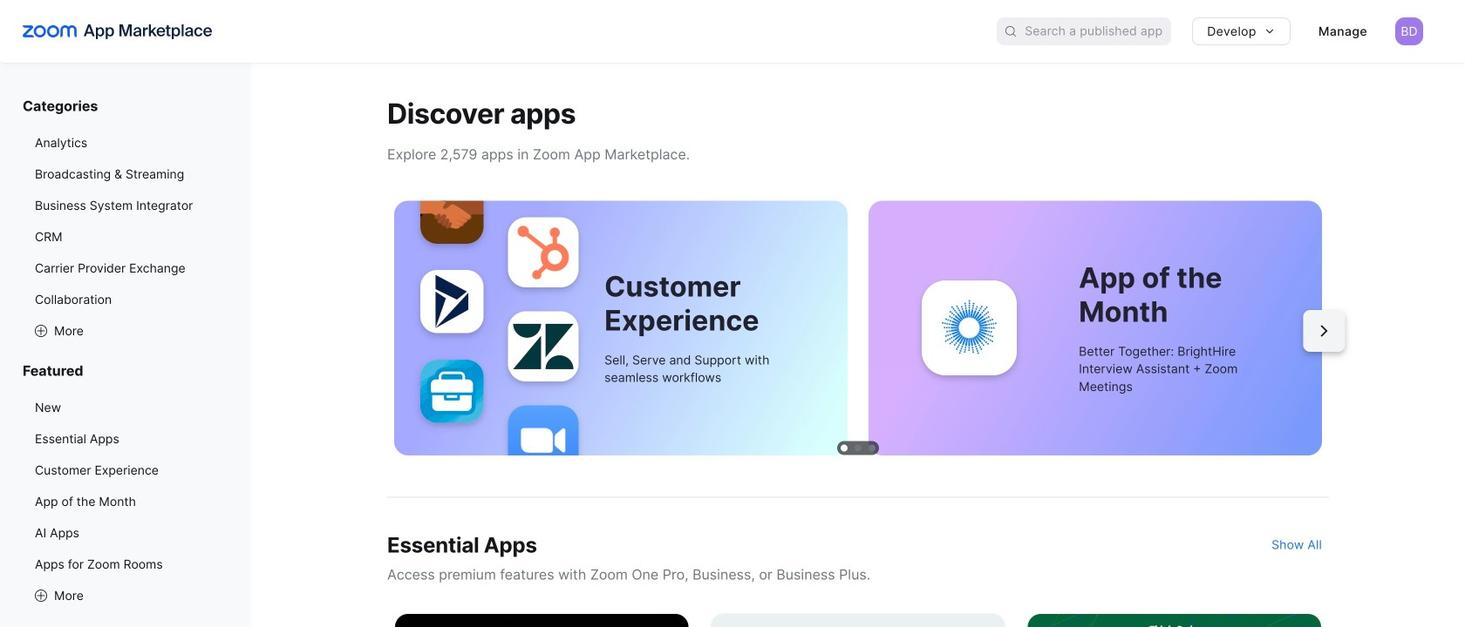 Task type: describe. For each thing, give the bounding box(es) containing it.
current user is barb dwyer element
[[1395, 17, 1423, 45]]



Task type: vqa. For each thing, say whether or not it's contained in the screenshot.
"with"
no



Task type: locate. For each thing, give the bounding box(es) containing it.
search a published app element
[[997, 17, 1171, 45]]

banner
[[0, 0, 1465, 63]]

Search text field
[[1025, 19, 1171, 44]]



